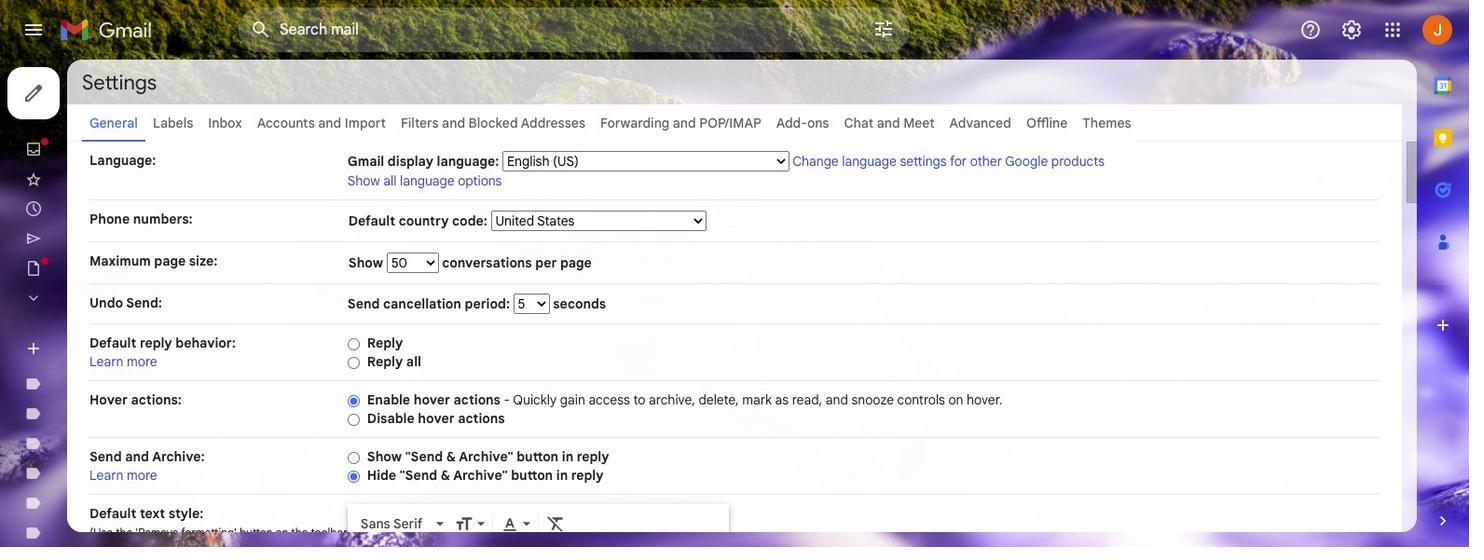 Task type: describe. For each thing, give the bounding box(es) containing it.
and for blocked
[[442, 115, 465, 131]]

general
[[90, 115, 138, 131]]

size:
[[189, 253, 218, 270]]

default country code:
[[349, 213, 491, 229]]

conversations per page
[[439, 255, 592, 271]]

cancellation
[[383, 296, 462, 312]]

1 horizontal spatial text
[[190, 546, 210, 547]]

mark
[[743, 392, 772, 408]]

default for default text style: (use the 'remove formatting' button on the toolbar to reset the default text style)
[[90, 505, 136, 522]]

archive:
[[152, 449, 205, 465]]

hover.
[[967, 392, 1003, 408]]

the down 'remove
[[132, 546, 148, 547]]

access
[[589, 392, 630, 408]]

chat and meet link
[[844, 115, 935, 131]]

sans serif
[[361, 516, 423, 533]]

accounts and import
[[257, 115, 386, 131]]

formatting options toolbar
[[353, 506, 724, 541]]

the left toolbar
[[291, 526, 308, 540]]

more for reply
[[127, 353, 157, 370]]

gain
[[560, 392, 586, 408]]

send:
[[126, 295, 162, 311]]

Search mail text field
[[280, 21, 821, 39]]

1 horizontal spatial page
[[560, 255, 592, 271]]

style)
[[213, 546, 240, 547]]

filters and blocked addresses
[[401, 115, 586, 131]]

hover
[[90, 392, 128, 408]]

filters
[[401, 115, 439, 131]]

"send for hide
[[400, 467, 438, 484]]

addresses
[[521, 115, 586, 131]]

change
[[793, 153, 839, 170]]

all for reply
[[406, 353, 421, 370]]

phone
[[90, 211, 130, 228]]

'remove
[[135, 526, 179, 540]]

& for show
[[446, 449, 456, 465]]

offline link
[[1027, 115, 1068, 131]]

Disable hover actions radio
[[348, 413, 360, 427]]

options
[[458, 173, 502, 189]]

gmail
[[348, 153, 384, 170]]

snooze
[[852, 392, 894, 408]]

other
[[971, 153, 1003, 170]]

the up reset
[[116, 526, 133, 540]]

blocked
[[469, 115, 518, 131]]

code:
[[452, 213, 488, 229]]

more for and
[[127, 467, 157, 484]]

themes
[[1083, 115, 1132, 131]]

(use
[[90, 526, 113, 540]]

support image
[[1300, 19, 1322, 41]]

advanced search options image
[[865, 10, 903, 48]]

filters and blocked addresses link
[[401, 115, 586, 131]]

labels link
[[153, 115, 193, 131]]

advanced link
[[950, 115, 1012, 131]]

Reply radio
[[348, 337, 360, 351]]

quickly
[[513, 392, 557, 408]]

and for pop/imap
[[673, 115, 696, 131]]

reply all
[[367, 353, 421, 370]]

default text style: (use the 'remove formatting' button on the toolbar to reset the default text style)
[[90, 505, 348, 547]]

show all language options link
[[348, 173, 502, 189]]

reply for hide "send & archive" button in reply
[[572, 467, 604, 484]]

accounts and import link
[[257, 115, 386, 131]]

country
[[399, 213, 449, 229]]

show all language options
[[348, 173, 502, 189]]

sans
[[361, 516, 390, 533]]

forwarding and pop/imap
[[601, 115, 762, 131]]

maximum
[[90, 253, 151, 270]]

0 horizontal spatial page
[[154, 253, 186, 270]]

Hide "Send & Archive" button in reply radio
[[348, 470, 360, 484]]

products
[[1052, 153, 1105, 170]]

learn for default reply behavior: learn more
[[90, 353, 124, 370]]

conversations
[[442, 255, 532, 271]]

meet
[[904, 115, 935, 131]]

inbox
[[208, 115, 242, 131]]

for
[[950, 153, 967, 170]]

hide "send & archive" button in reply
[[367, 467, 604, 484]]

period:
[[465, 296, 510, 312]]

add-ons link
[[777, 115, 829, 131]]

google
[[1006, 153, 1049, 170]]

settings
[[82, 69, 157, 95]]

undo send:
[[90, 295, 162, 311]]

hover for disable
[[418, 410, 455, 427]]

"send for show
[[405, 449, 443, 465]]

0 vertical spatial on
[[949, 392, 964, 408]]

themes link
[[1083, 115, 1132, 131]]

advanced
[[950, 115, 1012, 131]]

accounts
[[257, 115, 315, 131]]

reply for reply
[[367, 335, 403, 352]]

labels
[[153, 115, 193, 131]]

button for hide "send & archive" button in reply
[[511, 467, 553, 484]]

and for meet
[[877, 115, 901, 131]]

reset
[[103, 546, 129, 547]]

archive" for show
[[459, 449, 514, 465]]

chat
[[844, 115, 874, 131]]

enable hover actions - quickly gain access to archive, delete, mark as read, and snooze controls on hover.
[[367, 392, 1003, 408]]

on inside default text style: (use the 'remove formatting' button on the toolbar to reset the default text style)
[[276, 526, 288, 540]]

default reply behavior: learn more
[[90, 335, 236, 370]]

change language settings for other google products
[[793, 153, 1105, 170]]



Task type: locate. For each thing, give the bounding box(es) containing it.
default inside default text style: (use the 'remove formatting' button on the toolbar to reset the default text style)
[[90, 505, 136, 522]]

in down 'gain'
[[562, 449, 574, 465]]

learn more link up hover actions:
[[90, 353, 157, 370]]

serif
[[393, 516, 423, 533]]

learn more link for default
[[90, 353, 157, 370]]

&
[[446, 449, 456, 465], [441, 467, 451, 484]]

text up 'remove
[[140, 505, 165, 522]]

1 vertical spatial button
[[511, 467, 553, 484]]

1 vertical spatial hover
[[418, 410, 455, 427]]

on left toolbar
[[276, 526, 288, 540]]

0 vertical spatial show
[[348, 173, 380, 189]]

default inside "default reply behavior: learn more"
[[90, 335, 136, 352]]

and right the chat
[[877, 115, 901, 131]]

0 vertical spatial to
[[634, 392, 646, 408]]

remove formatting ‪(⌘\)‬ image
[[546, 515, 565, 534]]

1 vertical spatial learn more link
[[90, 467, 157, 484]]

1 vertical spatial send
[[90, 449, 122, 465]]

0 vertical spatial reply
[[140, 335, 172, 352]]

1 reply from the top
[[367, 335, 403, 352]]

learn more link for send
[[90, 467, 157, 484]]

phone numbers:
[[90, 211, 193, 228]]

to down "(use"
[[90, 546, 100, 547]]

language:
[[90, 152, 156, 169]]

all down display
[[384, 173, 397, 189]]

settings
[[900, 153, 947, 170]]

in up remove formatting ‪(⌘\)‬ "icon"
[[557, 467, 568, 484]]

1 learn more link from the top
[[90, 353, 157, 370]]

0 vertical spatial hover
[[414, 392, 450, 408]]

hover
[[414, 392, 450, 408], [418, 410, 455, 427]]

0 vertical spatial in
[[562, 449, 574, 465]]

more down archive:
[[127, 467, 157, 484]]

1 horizontal spatial all
[[406, 353, 421, 370]]

show down default country code:
[[349, 255, 387, 271]]

& up hide "send & archive" button in reply
[[446, 449, 456, 465]]

inbox link
[[208, 115, 242, 131]]

0 vertical spatial language
[[842, 153, 897, 170]]

send inside send and archive: learn more
[[90, 449, 122, 465]]

actions left -
[[454, 392, 501, 408]]

navigation
[[0, 60, 224, 547]]

language down the chat
[[842, 153, 897, 170]]

seconds
[[550, 296, 606, 312]]

and inside send and archive: learn more
[[125, 449, 149, 465]]

learn for send and archive: learn more
[[90, 467, 124, 484]]

& down show "send & archive" button in reply
[[441, 467, 451, 484]]

button down show "send & archive" button in reply
[[511, 467, 553, 484]]

default for default reply behavior: learn more
[[90, 335, 136, 352]]

0 horizontal spatial language
[[400, 173, 455, 189]]

2 vertical spatial reply
[[572, 467, 604, 484]]

2 learn more link from the top
[[90, 467, 157, 484]]

1 more from the top
[[127, 353, 157, 370]]

to inside default text style: (use the 'remove formatting' button on the toolbar to reset the default text style)
[[90, 546, 100, 547]]

2 learn from the top
[[90, 467, 124, 484]]

learn more link
[[90, 353, 157, 370], [90, 467, 157, 484]]

Show "Send & Archive" button in reply radio
[[348, 451, 360, 465]]

actions:
[[131, 392, 182, 408]]

language
[[842, 153, 897, 170], [400, 173, 455, 189]]

forwarding
[[601, 115, 670, 131]]

chat and meet
[[844, 115, 935, 131]]

offline
[[1027, 115, 1068, 131]]

and
[[318, 115, 342, 131], [442, 115, 465, 131], [673, 115, 696, 131], [877, 115, 901, 131], [826, 392, 849, 408], [125, 449, 149, 465]]

0 vertical spatial all
[[384, 173, 397, 189]]

1 vertical spatial learn
[[90, 467, 124, 484]]

1 vertical spatial default
[[90, 335, 136, 352]]

0 vertical spatial send
[[348, 296, 380, 312]]

default for default country code:
[[349, 213, 396, 229]]

button inside default text style: (use the 'remove formatting' button on the toolbar to reset the default text style)
[[240, 526, 273, 540]]

per
[[536, 255, 557, 271]]

read,
[[792, 392, 823, 408]]

enable
[[367, 392, 410, 408]]

sans serif option
[[357, 515, 433, 534]]

button
[[517, 449, 559, 465], [511, 467, 553, 484], [240, 526, 273, 540]]

learn
[[90, 353, 124, 370], [90, 467, 124, 484]]

send down hover
[[90, 449, 122, 465]]

1 horizontal spatial to
[[634, 392, 646, 408]]

hover up disable hover actions
[[414, 392, 450, 408]]

Enable hover actions radio
[[348, 394, 360, 408]]

page left size:
[[154, 253, 186, 270]]

archive" down show "send & archive" button in reply
[[453, 467, 508, 484]]

change language settings for other google products link
[[793, 153, 1105, 170]]

learn up hover
[[90, 353, 124, 370]]

numbers:
[[133, 211, 193, 228]]

button up hide "send & archive" button in reply
[[517, 449, 559, 465]]

1 vertical spatial &
[[441, 467, 451, 484]]

button for show "send & archive" button in reply
[[517, 449, 559, 465]]

reply
[[140, 335, 172, 352], [577, 449, 610, 465], [572, 467, 604, 484]]

0 vertical spatial learn
[[90, 353, 124, 370]]

toolbar
[[311, 526, 348, 540]]

show for show "send & archive" button in reply
[[367, 449, 402, 465]]

0 horizontal spatial send
[[90, 449, 122, 465]]

language down gmail display language:
[[400, 173, 455, 189]]

0 vertical spatial reply
[[367, 335, 403, 352]]

and right the "filters"
[[442, 115, 465, 131]]

show for show all language options
[[348, 173, 380, 189]]

0 vertical spatial more
[[127, 353, 157, 370]]

the
[[116, 526, 133, 540], [291, 526, 308, 540], [132, 546, 148, 547]]

general link
[[90, 115, 138, 131]]

default left 'country'
[[349, 213, 396, 229]]

1 vertical spatial show
[[349, 255, 387, 271]]

formatting'
[[181, 526, 237, 540]]

controls
[[898, 392, 946, 408]]

in for show "send & archive" button in reply
[[562, 449, 574, 465]]

show up hide
[[367, 449, 402, 465]]

and for import
[[318, 115, 342, 131]]

1 vertical spatial text
[[190, 546, 210, 547]]

undo
[[90, 295, 123, 311]]

in for hide "send & archive" button in reply
[[557, 467, 568, 484]]

1 horizontal spatial send
[[348, 296, 380, 312]]

"send right hide
[[400, 467, 438, 484]]

1 vertical spatial more
[[127, 467, 157, 484]]

add-ons
[[777, 115, 829, 131]]

language:
[[437, 153, 499, 170]]

disable hover actions
[[367, 410, 505, 427]]

1 vertical spatial reply
[[577, 449, 610, 465]]

actions for enable
[[454, 392, 501, 408]]

learn up "(use"
[[90, 467, 124, 484]]

0 vertical spatial &
[[446, 449, 456, 465]]

0 vertical spatial text
[[140, 505, 165, 522]]

0 horizontal spatial text
[[140, 505, 165, 522]]

archive" up hide "send & archive" button in reply
[[459, 449, 514, 465]]

archive" for hide
[[453, 467, 508, 484]]

tab list
[[1418, 60, 1470, 480]]

text
[[140, 505, 165, 522], [190, 546, 210, 547]]

1 horizontal spatial language
[[842, 153, 897, 170]]

1 learn from the top
[[90, 353, 124, 370]]

0 horizontal spatial all
[[384, 173, 397, 189]]

actions for disable
[[458, 410, 505, 427]]

reply down send:
[[140, 335, 172, 352]]

hover for enable
[[414, 392, 450, 408]]

send up reply option
[[348, 296, 380, 312]]

"send down disable hover actions
[[405, 449, 443, 465]]

button up style)
[[240, 526, 273, 540]]

0 vertical spatial "send
[[405, 449, 443, 465]]

reply inside "default reply behavior: learn more"
[[140, 335, 172, 352]]

send for send and archive: learn more
[[90, 449, 122, 465]]

show "send & archive" button in reply
[[367, 449, 610, 465]]

style:
[[169, 505, 204, 522]]

2 more from the top
[[127, 467, 157, 484]]

1 vertical spatial in
[[557, 467, 568, 484]]

send and archive: learn more
[[90, 449, 205, 484]]

1 vertical spatial to
[[90, 546, 100, 547]]

None search field
[[239, 7, 910, 52]]

main menu image
[[22, 19, 45, 41]]

2 vertical spatial default
[[90, 505, 136, 522]]

reply up formatting options toolbar
[[572, 467, 604, 484]]

settings image
[[1341, 19, 1363, 41]]

2 vertical spatial button
[[240, 526, 273, 540]]

and right read,
[[826, 392, 849, 408]]

all for show
[[384, 173, 397, 189]]

-
[[504, 392, 510, 408]]

hide
[[367, 467, 396, 484]]

to
[[634, 392, 646, 408], [90, 546, 100, 547]]

show
[[348, 173, 380, 189], [349, 255, 387, 271], [367, 449, 402, 465]]

on
[[949, 392, 964, 408], [276, 526, 288, 540]]

default
[[349, 213, 396, 229], [90, 335, 136, 352], [90, 505, 136, 522]]

more inside send and archive: learn more
[[127, 467, 157, 484]]

more up hover actions:
[[127, 353, 157, 370]]

0 vertical spatial learn more link
[[90, 353, 157, 370]]

1 vertical spatial "send
[[400, 467, 438, 484]]

and left import
[[318, 115, 342, 131]]

more inside "default reply behavior: learn more"
[[127, 353, 157, 370]]

display
[[388, 153, 434, 170]]

and left archive:
[[125, 449, 149, 465]]

0 horizontal spatial on
[[276, 526, 288, 540]]

1 vertical spatial on
[[276, 526, 288, 540]]

show down gmail at top left
[[348, 173, 380, 189]]

gmail display language:
[[348, 153, 499, 170]]

and for archive:
[[125, 449, 149, 465]]

to right access
[[634, 392, 646, 408]]

send for send cancellation period:
[[348, 296, 380, 312]]

page right per
[[560, 255, 592, 271]]

text down formatting'
[[190, 546, 210, 547]]

Reply all radio
[[348, 356, 360, 370]]

actions down -
[[458, 410, 505, 427]]

send cancellation period:
[[348, 296, 513, 312]]

and left pop/imap
[[673, 115, 696, 131]]

all up enable
[[406, 353, 421, 370]]

forwarding and pop/imap link
[[601, 115, 762, 131]]

archive"
[[459, 449, 514, 465], [453, 467, 508, 484]]

reply for reply all
[[367, 353, 403, 370]]

reply down access
[[577, 449, 610, 465]]

search mail image
[[244, 13, 278, 47]]

as
[[776, 392, 789, 408]]

pop/imap
[[700, 115, 762, 131]]

learn inside "default reply behavior: learn more"
[[90, 353, 124, 370]]

0 vertical spatial default
[[349, 213, 396, 229]]

all
[[384, 173, 397, 189], [406, 353, 421, 370]]

1 vertical spatial archive"
[[453, 467, 508, 484]]

reply up reply all
[[367, 335, 403, 352]]

1 vertical spatial actions
[[458, 410, 505, 427]]

archive,
[[649, 392, 696, 408]]

1 vertical spatial language
[[400, 173, 455, 189]]

"send
[[405, 449, 443, 465], [400, 467, 438, 484]]

1 vertical spatial reply
[[367, 353, 403, 370]]

0 vertical spatial actions
[[454, 392, 501, 408]]

ons
[[808, 115, 829, 131]]

send
[[348, 296, 380, 312], [90, 449, 122, 465]]

behavior:
[[176, 335, 236, 352]]

disable
[[367, 410, 415, 427]]

1 horizontal spatial on
[[949, 392, 964, 408]]

default down 'undo'
[[90, 335, 136, 352]]

0 horizontal spatial to
[[90, 546, 100, 547]]

gmail image
[[60, 11, 161, 48]]

reply right reply all option
[[367, 353, 403, 370]]

2 vertical spatial show
[[367, 449, 402, 465]]

0 vertical spatial archive"
[[459, 449, 514, 465]]

0 vertical spatial button
[[517, 449, 559, 465]]

on left hover.
[[949, 392, 964, 408]]

default
[[151, 546, 187, 547]]

delete,
[[699, 392, 739, 408]]

hover right disable
[[418, 410, 455, 427]]

show for show
[[349, 255, 387, 271]]

hover actions:
[[90, 392, 182, 408]]

1 vertical spatial all
[[406, 353, 421, 370]]

2 reply from the top
[[367, 353, 403, 370]]

default up "(use"
[[90, 505, 136, 522]]

learn inside send and archive: learn more
[[90, 467, 124, 484]]

& for hide
[[441, 467, 451, 484]]

add-
[[777, 115, 808, 131]]

reply for show "send & archive" button in reply
[[577, 449, 610, 465]]

learn more link down archive:
[[90, 467, 157, 484]]



Task type: vqa. For each thing, say whether or not it's contained in the screenshot.
second Sep
no



